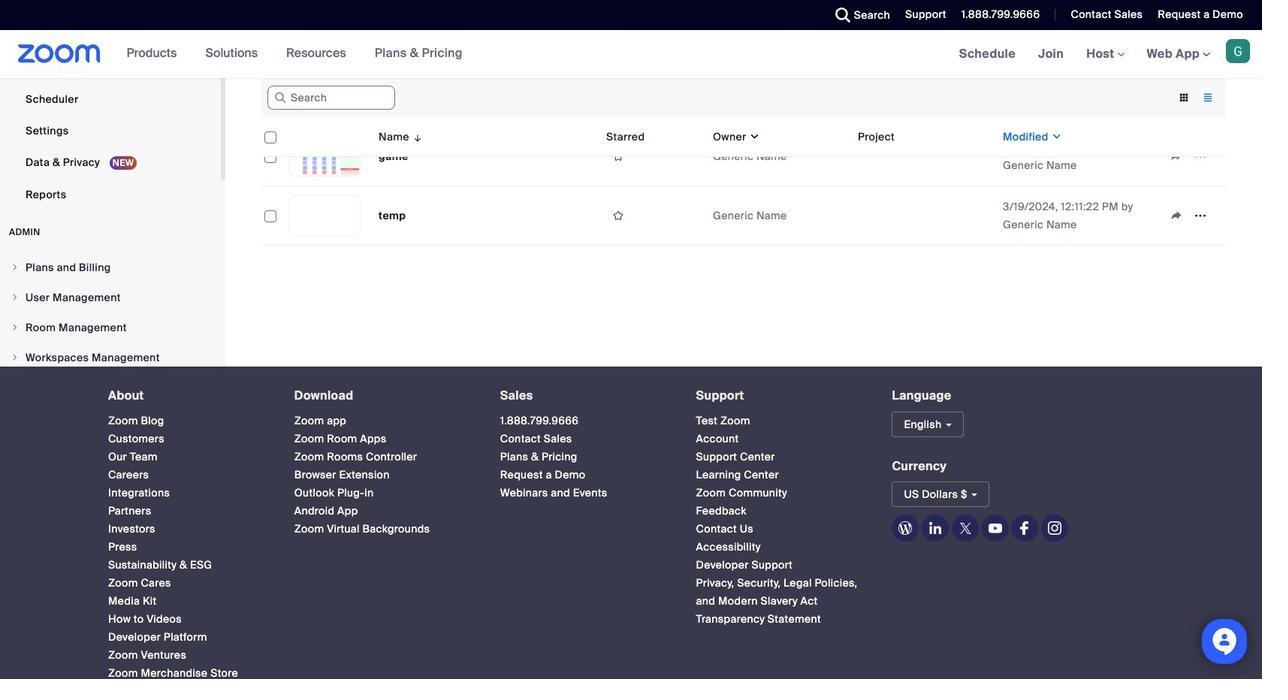Task type: locate. For each thing, give the bounding box(es) containing it.
right image for 3rd menu item from the bottom of the admin menu menu
[[11, 293, 20, 302]]

menu item
[[0, 253, 221, 282], [0, 283, 221, 312], [0, 313, 221, 342], [0, 344, 221, 372]]

cell for the temp element
[[852, 186, 998, 246]]

1 right image from the top
[[11, 263, 20, 272]]

1 heading from the left
[[108, 389, 267, 403]]

down image
[[1049, 129, 1063, 144]]

arrow down image
[[410, 128, 423, 146]]

share image
[[1165, 150, 1189, 163]]

2 game element from the top
[[379, 150, 409, 163]]

heading
[[108, 389, 267, 403], [295, 389, 473, 403], [500, 389, 669, 403], [697, 389, 866, 403]]

1 vertical spatial game element
[[379, 150, 409, 163]]

0 vertical spatial right image
[[11, 263, 20, 272]]

1 vertical spatial thumbnail of game image
[[289, 137, 360, 176]]

down image
[[747, 129, 761, 144]]

admin menu menu
[[0, 253, 221, 464]]

cell for 1st game element from the bottom of the page
[[852, 153, 998, 159]]

0 vertical spatial thumbnail of game image
[[289, 77, 360, 117]]

1 vertical spatial right image
[[11, 293, 20, 302]]

0 vertical spatial game element
[[379, 90, 409, 104]]

banner
[[0, 30, 1263, 79]]

game element
[[379, 90, 409, 104], [379, 150, 409, 163]]

list mode, selected image
[[1197, 91, 1221, 104]]

right image for 4th menu item from the bottom
[[11, 263, 20, 272]]

share image
[[1165, 209, 1189, 223]]

cell
[[601, 68, 707, 127], [707, 68, 852, 127], [852, 68, 998, 127], [852, 153, 998, 159], [852, 186, 998, 246]]

thumbnail of temp image
[[289, 196, 360, 235]]

more options for temp image
[[1189, 209, 1213, 223]]

thumbnail of game image
[[289, 77, 360, 117], [289, 137, 360, 176]]

2 right image from the top
[[11, 293, 20, 302]]

right image for 4th menu item from the top of the admin menu menu
[[11, 353, 20, 362]]

2 thumbnail of game image from the top
[[289, 137, 360, 176]]

3 right image from the top
[[11, 353, 20, 362]]

application
[[262, 28, 1227, 246], [1165, 145, 1221, 168], [607, 204, 701, 227], [1165, 204, 1221, 227]]

2 vertical spatial right image
[[11, 353, 20, 362]]

cell for 2nd game element from the bottom of the page
[[852, 68, 998, 127]]

1 thumbnail of game image from the top
[[289, 77, 360, 117]]

right image
[[11, 263, 20, 272], [11, 293, 20, 302], [11, 353, 20, 362]]



Task type: vqa. For each thing, say whether or not it's contained in the screenshot.
the between
no



Task type: describe. For each thing, give the bounding box(es) containing it.
2 heading from the left
[[295, 389, 473, 403]]

thumbnail of game image for 2nd game element from the bottom of the page
[[289, 77, 360, 117]]

Search text field
[[268, 86, 395, 110]]

1 game element from the top
[[379, 90, 409, 104]]

thumbnail of game image for 1st game element from the bottom of the page
[[289, 137, 360, 176]]

3 heading from the left
[[500, 389, 669, 403]]

1 menu item from the top
[[0, 253, 221, 282]]

meetings navigation
[[948, 30, 1263, 79]]

profile picture image
[[1227, 39, 1251, 63]]

grid mode, not selected image
[[1173, 91, 1197, 104]]

product information navigation
[[115, 30, 474, 78]]

click to star the whiteboard game image
[[607, 150, 631, 163]]

temp element
[[379, 209, 406, 223]]

2 menu item from the top
[[0, 283, 221, 312]]

3 menu item from the top
[[0, 313, 221, 342]]

4 menu item from the top
[[0, 344, 221, 372]]

personal menu menu
[[0, 0, 221, 211]]

zoom logo image
[[18, 44, 100, 63]]

4 heading from the left
[[697, 389, 866, 403]]

more options for game image
[[1189, 150, 1213, 163]]

right image
[[11, 323, 20, 332]]



